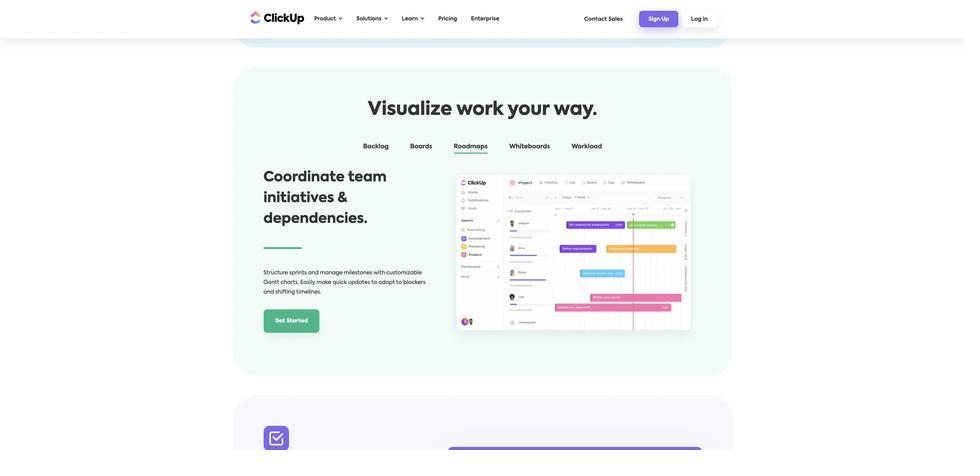 Task type: locate. For each thing, give the bounding box(es) containing it.
1 to from the left
[[372, 280, 377, 285]]

structure sprints and manage milestones with customizable gantt charts. easily make quick updates to adapt to blockers and shifting timelines.
[[264, 270, 426, 295]]

to down with
[[372, 280, 377, 285]]

roadmaps
[[454, 144, 488, 150]]

and
[[308, 270, 319, 276], [264, 290, 274, 295]]

solutions button
[[353, 11, 392, 27]]

track goals.png image
[[448, 447, 702, 450]]

sprints
[[289, 270, 307, 276]]

1 horizontal spatial to
[[396, 280, 402, 285]]

sign
[[649, 17, 661, 22]]

milestones
[[344, 270, 372, 276]]

clickup image
[[248, 10, 304, 25]]

visualize work your way.
[[368, 101, 597, 119]]

backlog button
[[356, 142, 396, 155]]

get
[[275, 318, 285, 324]]

quick
[[333, 280, 347, 285]]

manage
[[320, 270, 343, 276]]

team
[[348, 171, 387, 185]]

get started
[[275, 318, 308, 324]]

pricing
[[438, 16, 457, 22]]

2 to from the left
[[396, 280, 402, 285]]

in
[[703, 17, 708, 22]]

timeline (1).png image
[[445, 167, 702, 345]]

shifting
[[275, 290, 295, 295]]

with
[[374, 270, 385, 276]]

up
[[662, 17, 669, 22]]

enterprise
[[471, 16, 500, 22]]

0 vertical spatial and
[[308, 270, 319, 276]]

tab list
[[256, 142, 710, 155]]

initiatives
[[264, 192, 334, 205]]

1 horizontal spatial and
[[308, 270, 319, 276]]

workload button
[[564, 142, 610, 155]]

contact sales
[[584, 16, 623, 22]]

adapt
[[379, 280, 395, 285]]

0 horizontal spatial to
[[372, 280, 377, 285]]

to down customizable at the bottom of the page
[[396, 280, 402, 285]]

customizable
[[387, 270, 422, 276]]

and down gantt
[[264, 290, 274, 295]]

way.
[[554, 101, 597, 119]]

and up easily
[[308, 270, 319, 276]]

to
[[372, 280, 377, 285], [396, 280, 402, 285]]

learn button
[[398, 11, 428, 27]]

your
[[508, 101, 550, 119]]

1 vertical spatial and
[[264, 290, 274, 295]]



Task type: vqa. For each thing, say whether or not it's contained in the screenshot.
second Docs from the right
no



Task type: describe. For each thing, give the bounding box(es) containing it.
dependencies.
[[264, 212, 368, 226]]

charts.
[[281, 280, 299, 285]]

pricing link
[[435, 11, 461, 27]]

enterprise link
[[467, 11, 503, 27]]

workload
[[572, 144, 602, 150]]

blockers
[[403, 280, 426, 285]]

backlog
[[363, 144, 389, 150]]

make
[[317, 280, 331, 285]]

contact sales button
[[581, 12, 627, 26]]

roadmaps button
[[446, 142, 496, 155]]

timelines.
[[296, 290, 321, 295]]

sign up button
[[640, 11, 679, 27]]

updates
[[348, 280, 370, 285]]

boards
[[410, 144, 432, 150]]

whiteboards button
[[502, 142, 558, 155]]

product button
[[310, 11, 347, 27]]

sales
[[609, 16, 623, 22]]

0 horizontal spatial and
[[264, 290, 274, 295]]

contact
[[584, 16, 607, 22]]

started
[[287, 318, 308, 324]]

gantt
[[264, 280, 279, 285]]

work
[[457, 101, 504, 119]]

coordinate team initiatives & dependencies.
[[264, 171, 387, 226]]

get started button
[[264, 310, 320, 333]]

product
[[314, 16, 336, 22]]

sign up
[[649, 17, 669, 22]]

log in
[[691, 17, 708, 22]]

solutions
[[357, 16, 382, 22]]

structure
[[264, 270, 288, 276]]

tab list containing backlog
[[256, 142, 710, 155]]

easily
[[300, 280, 315, 285]]

coordinate
[[264, 171, 345, 185]]

log in link
[[682, 11, 717, 27]]

whiteboards
[[509, 144, 550, 150]]

log
[[691, 17, 702, 22]]

learn
[[402, 16, 418, 22]]

&
[[338, 192, 347, 205]]

visualize
[[368, 101, 452, 119]]

boards button
[[403, 142, 440, 155]]



